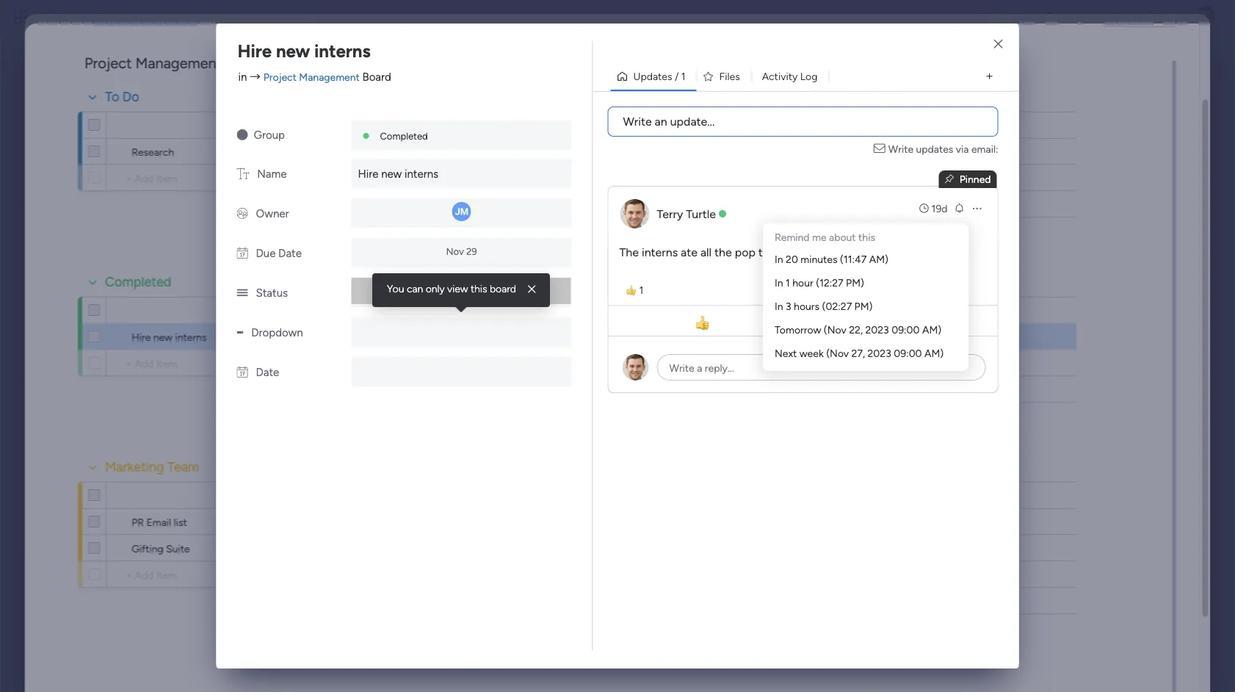 Task type: locate. For each thing, give the bounding box(es) containing it.
apps image
[[1075, 10, 1090, 25]]

1 vertical spatial (nov
[[827, 347, 850, 360]]

this right about
[[859, 231, 876, 243]]

pr email list
[[131, 516, 187, 528]]

1 vertical spatial item
[[226, 304, 247, 316]]

dapulse date column image down 'v2 dropdown column' icon
[[237, 366, 248, 379]]

hire new interns
[[238, 40, 371, 61], [358, 168, 439, 181], [131, 331, 206, 343]]

1 owner field from the top
[[384, 117, 423, 133]]

Date field
[[842, 117, 871, 133], [842, 302, 871, 319]]

1 vertical spatial dropdown field
[[725, 302, 781, 319]]

project management
[[84, 54, 222, 72]]

09:00 down the reply
[[894, 347, 923, 360]]

4 up nov 4 earliest
[[498, 146, 504, 158]]

see plans button
[[237, 7, 308, 29]]

terry turtle link
[[657, 207, 716, 221]]

Due Date field
[[466, 117, 516, 133], [466, 302, 516, 319]]

0 vertical spatial write
[[623, 115, 652, 129]]

found
[[667, 519, 714, 541]]

write
[[623, 115, 652, 129], [889, 143, 914, 155], [670, 362, 695, 374]]

status field up working on it
[[604, 117, 641, 133]]

due date
[[470, 119, 512, 132], [256, 247, 302, 260], [470, 304, 512, 317]]

0 vertical spatial pm)
[[847, 277, 865, 289]]

0 vertical spatial completed
[[380, 130, 428, 142]]

dapulse text column image
[[237, 168, 249, 181]]

not started inside hire new interns "dialog"
[[434, 286, 489, 299]]

0 vertical spatial due
[[470, 119, 488, 132]]

dropdown down "files"
[[729, 119, 777, 132]]

4
[[498, 146, 504, 158], [499, 194, 506, 207]]

due date inside hire new interns "dialog"
[[256, 247, 302, 260]]

pm) up tomorrow (nov 22, 2023 09:00 am)
[[855, 300, 873, 313]]

due date field down board
[[466, 302, 516, 319]]

in left hour
[[775, 277, 784, 289]]

1 vertical spatial dropdown
[[729, 304, 777, 317]]

dropdown field down "files"
[[725, 117, 781, 133]]

close image
[[995, 39, 1003, 50]]

1 vertical spatial owner field
[[384, 302, 423, 319]]

0 vertical spatial 29
[[467, 245, 477, 257]]

not inside hire new interns "dialog"
[[434, 286, 452, 299]]

write for write updates via email:
[[889, 143, 914, 155]]

am)
[[870, 253, 889, 266], [923, 324, 942, 336], [925, 347, 944, 360]]

1 horizontal spatial new
[[276, 40, 310, 61]]

0 vertical spatial 1 button
[[621, 281, 650, 299]]

status right v2 status image
[[256, 287, 288, 300]]

1 horizontal spatial write
[[670, 362, 695, 374]]

this
[[859, 231, 876, 243], [471, 283, 488, 295]]

1 horizontal spatial 1 button
[[621, 281, 650, 299]]

m
[[237, 57, 245, 68]]

0 vertical spatial 4
[[498, 146, 504, 158]]

dropdown
[[729, 119, 777, 132], [729, 304, 777, 317], [251, 326, 303, 339]]

owner down you
[[388, 304, 419, 317]]

dropdown right 'v2 dropdown column' icon
[[251, 326, 303, 339]]

in
[[775, 253, 784, 266], [775, 277, 784, 289], [775, 300, 784, 313]]

nov 4
[[478, 146, 504, 158]]

1 horizontal spatial 29
[[496, 379, 509, 393]]

in for in 20 minutes (11:47 am)
[[775, 253, 784, 266]]

1 vertical spatial due date field
[[466, 302, 516, 319]]

select product image
[[13, 10, 28, 25]]

0 vertical spatial am)
[[870, 253, 889, 266]]

in left 3
[[775, 300, 784, 313]]

2 vertical spatial in
[[775, 300, 784, 313]]

list
[[173, 516, 187, 528]]

inbox image
[[1010, 10, 1025, 25]]

management
[[148, 9, 228, 26]]

1 horizontal spatial not started
[[595, 331, 649, 344]]

hire
[[238, 40, 272, 61], [358, 168, 379, 181], [131, 331, 150, 343]]

2 vertical spatial hire new interns
[[131, 331, 206, 343]]

0 horizontal spatial 1 button
[[319, 323, 367, 350]]

1 vertical spatial dapulse date column image
[[237, 366, 248, 379]]

pm) for in 3 hours (02:27 pm)
[[855, 300, 873, 313]]

automations
[[148, 89, 253, 110]]

0 horizontal spatial not
[[434, 286, 452, 299]]

1 item from the top
[[226, 119, 247, 131]]

0 vertical spatial nov 29
[[446, 245, 477, 257]]

date
[[491, 119, 512, 132], [845, 119, 867, 132], [279, 247, 302, 260], [491, 304, 512, 317], [845, 304, 867, 317], [256, 366, 279, 379]]

dapulse x slim image
[[528, 282, 536, 298]]

0 vertical spatial due date
[[470, 119, 512, 132]]

gifting
[[131, 542, 163, 555]]

2 vertical spatial write
[[670, 362, 695, 374]]

0 vertical spatial due date field
[[466, 117, 516, 133]]

v2 dropdown column image
[[237, 326, 243, 339]]

1 vertical spatial status field
[[604, 302, 641, 319]]

v2 floating column image
[[945, 172, 960, 187]]

not
[[434, 286, 452, 299], [595, 331, 613, 344]]

0 horizontal spatial hire
[[131, 331, 150, 343]]

owner down "board"
[[388, 119, 419, 132]]

1 in from the top
[[775, 253, 784, 266]]

the
[[620, 245, 639, 259]]

invite members image
[[1043, 10, 1057, 25]]

working
[[592, 146, 630, 158]]

owner field down you
[[384, 302, 423, 319]]

1 vertical spatial started
[[615, 331, 649, 344]]

write for write a reply...
[[670, 362, 695, 374]]

status inside hire new interns "dialog"
[[256, 287, 288, 300]]

started
[[454, 286, 489, 299], [615, 331, 649, 344]]

2023 right the 22,
[[866, 324, 890, 336]]

(11:47
[[841, 253, 867, 266]]

this right view at the left top of page
[[471, 283, 488, 295]]

2 item from the top
[[226, 304, 247, 316]]

0 vertical spatial item
[[226, 119, 247, 131]]

2 vertical spatial due date
[[470, 304, 512, 317]]

Dropdown field
[[725, 117, 781, 133], [725, 302, 781, 319]]

1 vertical spatial in
[[775, 277, 784, 289]]

date field left the dapulse plus icon
[[842, 117, 871, 133]]

/
[[675, 70, 679, 83]]

status down the
[[607, 304, 637, 317]]

0 vertical spatial new
[[276, 40, 310, 61]]

1 vertical spatial due
[[256, 247, 276, 260]]

09:00
[[892, 324, 920, 336], [894, 347, 923, 360]]

0 vertical spatial dropdown field
[[725, 117, 781, 133]]

nov inside nov 4 earliest
[[476, 194, 496, 207]]

project right back
[[93, 35, 127, 47]]

0 vertical spatial (nov
[[824, 324, 847, 336]]

pm) down (11:47
[[847, 277, 865, 289]]

1 dapulse date column image from the top
[[237, 247, 248, 260]]

3 in from the top
[[775, 300, 784, 313]]

next
[[775, 347, 798, 360]]

remind
[[775, 231, 810, 243]]

nov 29
[[446, 245, 477, 257], [473, 379, 509, 393]]

new
[[276, 40, 310, 61], [382, 168, 402, 181], [153, 331, 172, 343]]

0 horizontal spatial new
[[153, 331, 172, 343]]

2 vertical spatial dropdown
[[251, 326, 303, 339]]

interns
[[315, 40, 371, 61], [405, 168, 439, 181], [642, 245, 678, 259], [175, 331, 206, 343]]

2 vertical spatial item
[[226, 489, 247, 502]]

see
[[257, 11, 275, 24]]

1 vertical spatial hire
[[358, 168, 379, 181]]

monday
[[65, 9, 116, 26]]

board
[[490, 283, 516, 295]]

1 vertical spatial due date
[[256, 247, 302, 260]]

dapulse date column image for date
[[237, 366, 248, 379]]

0 vertical spatial dapulse date column image
[[237, 247, 248, 260]]

only
[[426, 283, 445, 295]]

1 vertical spatial 2023
[[868, 347, 892, 360]]

work
[[119, 9, 145, 26]]

1 vertical spatial 4
[[499, 194, 506, 207]]

updates
[[917, 143, 954, 155]]

in for in 1 hour (12:27 pm)
[[775, 277, 784, 289]]

updates / 1 button
[[611, 65, 697, 88]]

hours
[[794, 300, 820, 313]]

0 vertical spatial started
[[454, 286, 489, 299]]

0 vertical spatial date field
[[842, 117, 871, 133]]

0 horizontal spatial this
[[471, 283, 488, 295]]

1 horizontal spatial started
[[615, 331, 649, 344]]

(nov left the 22,
[[824, 324, 847, 336]]

1 horizontal spatial completed
[[380, 130, 428, 142]]

pop
[[735, 245, 756, 259]]

status up the research
[[151, 132, 183, 145]]

1 dropdown field from the top
[[725, 117, 781, 133]]

plans
[[277, 11, 301, 24]]

0 horizontal spatial started
[[454, 286, 489, 299]]

Owner field
[[384, 117, 423, 133], [384, 302, 423, 319]]

1 button
[[621, 281, 650, 299], [319, 323, 367, 350]]

2 in from the top
[[775, 277, 784, 289]]

1 vertical spatial 29
[[496, 379, 509, 393]]

owner right the v2 multiple person column icon
[[256, 207, 289, 220]]

2 date field from the top
[[842, 302, 871, 319]]

dapulse date column image up v2 status image
[[237, 247, 248, 260]]

write left a at right bottom
[[670, 362, 695, 374]]

dapulse date column image
[[237, 247, 248, 260], [237, 366, 248, 379]]

0 vertical spatial not
[[434, 286, 452, 299]]

management up project management
[[129, 35, 190, 47]]

v2 multiple person column image
[[237, 207, 248, 220]]

0 vertical spatial owner field
[[384, 117, 423, 133]]

29
[[467, 245, 477, 257], [496, 379, 509, 393]]

3 item from the top
[[226, 489, 247, 502]]

management down workspace
[[299, 71, 360, 83]]

1 vertical spatial date field
[[842, 302, 871, 319]]

project down back project management button
[[84, 54, 132, 72]]

management
[[129, 35, 190, 47], [135, 54, 222, 72], [299, 71, 360, 83]]

menu containing remind me about this
[[763, 223, 969, 371]]

dropdown field left 3
[[725, 302, 781, 319]]

write left an
[[623, 115, 652, 129]]

workspace image
[[234, 56, 247, 70]]

1 vertical spatial pm)
[[855, 300, 873, 313]]

dropdown left 3
[[729, 304, 777, 317]]

0 horizontal spatial completed
[[105, 274, 171, 290]]

date field up the 22,
[[842, 302, 871, 319]]

back
[[69, 35, 91, 47]]

give
[[1016, 93, 1039, 106]]

0 vertical spatial not started
[[434, 286, 489, 299]]

1 horizontal spatial this
[[859, 231, 876, 243]]

due
[[470, 119, 488, 132], [256, 247, 276, 260], [470, 304, 488, 317]]

1 vertical spatial not
[[595, 331, 613, 344]]

due inside hire new interns "dialog"
[[256, 247, 276, 260]]

owner field down "board"
[[384, 117, 423, 133]]

1 horizontal spatial hire
[[238, 40, 272, 61]]

0 vertical spatial status field
[[604, 117, 641, 133]]

2 vertical spatial am)
[[925, 347, 944, 360]]

week
[[800, 347, 824, 360]]

2 dapulse date column image from the top
[[237, 366, 248, 379]]

2 vertical spatial due
[[470, 304, 488, 317]]

write inside button
[[623, 115, 652, 129]]

pm) for in 1 hour (12:27 pm)
[[847, 277, 865, 289]]

(nov
[[824, 324, 847, 336], [827, 347, 850, 360]]

2 horizontal spatial write
[[889, 143, 914, 155]]

reply button
[[805, 309, 995, 333]]

2 vertical spatial hire
[[131, 331, 150, 343]]

project down m main workspace
[[264, 71, 297, 83]]

4 down nov 4
[[499, 194, 506, 207]]

0 vertical spatial in
[[775, 253, 784, 266]]

in
[[238, 70, 247, 83]]

menu
[[763, 223, 969, 371]]

tarts!
[[759, 245, 787, 259]]

2 horizontal spatial new
[[382, 168, 402, 181]]

22,
[[850, 324, 863, 336]]

1 vertical spatial 1 button
[[319, 323, 367, 350]]

notifications image
[[978, 10, 993, 25]]

due for second 'due date' field from the bottom of the page
[[470, 119, 488, 132]]

(nov left 27,
[[827, 347, 850, 360]]

workspace
[[278, 56, 331, 70]]

1 vertical spatial owner
[[256, 207, 289, 220]]

1 vertical spatial write
[[889, 143, 914, 155]]

write an update...
[[623, 115, 715, 129]]

owner
[[388, 119, 419, 132], [256, 207, 289, 220], [388, 304, 419, 317]]

due date field up nov 4
[[466, 117, 516, 133]]

give feedback
[[1016, 93, 1088, 106]]

management inside in → project management board
[[299, 71, 360, 83]]

→
[[250, 70, 261, 83]]

project
[[93, 35, 127, 47], [84, 54, 132, 72], [264, 71, 297, 83]]

project inside button
[[93, 35, 127, 47]]

1 vertical spatial 09:00
[[894, 347, 923, 360]]

4 inside nov 4 earliest
[[499, 194, 506, 207]]

item for to do
[[226, 119, 247, 131]]

pm)
[[847, 277, 865, 289], [855, 300, 873, 313]]

Status field
[[604, 117, 641, 133], [604, 302, 641, 319]]

0 vertical spatial 09:00
[[892, 324, 920, 336]]

0 vertical spatial this
[[859, 231, 876, 243]]

back project management
[[69, 35, 190, 47]]

in left 20
[[775, 253, 784, 266]]

log
[[801, 70, 818, 83]]

1 vertical spatial this
[[471, 283, 488, 295]]

status field down the
[[604, 302, 641, 319]]

menu inside hire new interns "dialog"
[[763, 223, 969, 371]]

0 horizontal spatial 29
[[467, 245, 477, 257]]

1 vertical spatial hire new interns
[[358, 168, 439, 181]]

email:
[[972, 143, 999, 155]]

status up working on it
[[607, 119, 637, 132]]

not started
[[434, 286, 489, 299], [595, 331, 649, 344]]

reply
[[894, 314, 923, 328]]

to
[[105, 89, 119, 105]]

me
[[813, 231, 827, 243]]

09:00 right the 22,
[[892, 324, 920, 336]]

item for marketing team
[[226, 489, 247, 502]]

0 horizontal spatial write
[[623, 115, 652, 129]]

0 vertical spatial hire new interns
[[238, 40, 371, 61]]

0 horizontal spatial not started
[[434, 286, 489, 299]]

write left updates
[[889, 143, 914, 155]]

2023 right 27,
[[868, 347, 892, 360]]



Task type: describe. For each thing, give the bounding box(es) containing it.
reminder image
[[954, 202, 966, 214]]

a
[[697, 362, 703, 374]]

2 vertical spatial owner
[[388, 304, 419, 317]]

do
[[122, 89, 139, 105]]

project inside in → project management board
[[264, 71, 297, 83]]

0 vertical spatial hire
[[238, 40, 272, 61]]

tomorrow
[[775, 324, 822, 336]]

27,
[[852, 347, 866, 360]]

activity log
[[762, 70, 818, 83]]

terry turtle image
[[1195, 6, 1218, 29]]

give feedback link
[[1000, 92, 1088, 108]]

turtle
[[686, 207, 716, 221]]

2 due date field from the top
[[466, 302, 516, 319]]

hire new interns dialog
[[0, 0, 1236, 692]]

this inside hire new interns "dialog"
[[859, 231, 876, 243]]

owner inside hire new interns "dialog"
[[256, 207, 289, 220]]

0 vertical spatial 2023
[[866, 324, 890, 336]]

no activities were found
[[522, 519, 714, 541]]

options image
[[972, 202, 984, 214]]

activities
[[551, 519, 620, 541]]

files button
[[697, 65, 751, 88]]

(02:27
[[823, 300, 852, 313]]

main
[[252, 56, 275, 70]]

write a reply...
[[670, 362, 735, 374]]

1 due date field from the top
[[466, 117, 516, 133]]

back project management button
[[42, 29, 196, 53]]

marketing team
[[105, 459, 199, 475]]

you
[[387, 283, 404, 295]]

dropdown inside hire new interns "dialog"
[[251, 326, 303, 339]]

dapulse plus image
[[918, 117, 932, 134]]

team
[[167, 459, 199, 475]]

0 vertical spatial owner
[[388, 119, 419, 132]]

earliest
[[477, 204, 505, 215]]

pinned
[[960, 173, 992, 186]]

1 vertical spatial new
[[382, 168, 402, 181]]

1 vertical spatial am)
[[923, 324, 942, 336]]

tomorrow (nov 22, 2023 09:00 am)
[[775, 324, 942, 336]]

1 date field from the top
[[842, 117, 871, 133]]

1 vertical spatial not started
[[595, 331, 649, 344]]

view
[[448, 283, 468, 295]]

working on it
[[592, 146, 653, 158]]

3
[[786, 300, 792, 313]]

management up "automations"
[[135, 54, 222, 72]]

activity log button
[[751, 65, 829, 88]]

were
[[625, 519, 663, 541]]

19d link
[[919, 201, 948, 216]]

to do
[[105, 89, 139, 105]]

can
[[407, 283, 423, 295]]

completed inside hire new interns "dialog"
[[380, 130, 428, 142]]

via
[[957, 143, 970, 155]]

an
[[655, 115, 668, 129]]

you can only view this board
[[387, 283, 516, 295]]

see plans
[[257, 11, 301, 24]]

write for write an update...
[[623, 115, 652, 129]]

add view image
[[987, 71, 993, 82]]

1 inside button
[[682, 70, 686, 83]]

name
[[257, 168, 287, 181]]

item for completed
[[226, 304, 247, 316]]

2 status field from the top
[[604, 302, 641, 319]]

20
[[786, 253, 799, 266]]

in 3 hours (02:27 pm)
[[775, 300, 873, 313]]

terry
[[657, 207, 684, 221]]

it
[[646, 146, 653, 158]]

updates / 1
[[634, 70, 686, 83]]

on
[[632, 146, 644, 158]]

updates
[[634, 70, 673, 83]]

feedback
[[1042, 93, 1088, 106]]

1 status field from the top
[[604, 117, 641, 133]]

files
[[720, 70, 740, 83]]

nov inside hire new interns "dialog"
[[446, 245, 464, 257]]

no
[[522, 519, 546, 541]]

write an update... button
[[608, 107, 999, 137]]

2 horizontal spatial hire
[[358, 168, 379, 181]]

pr
[[131, 516, 144, 528]]

2 owner field from the top
[[384, 302, 423, 319]]

group
[[254, 129, 285, 142]]

m main workspace
[[237, 56, 331, 70]]

in → project management board
[[238, 70, 392, 83]]

email
[[146, 516, 171, 528]]

0 vertical spatial dropdown
[[729, 119, 777, 132]]

v2 status image
[[237, 287, 248, 300]]

2 vertical spatial new
[[153, 331, 172, 343]]

v2 user feedback image
[[1000, 92, 1011, 108]]

update...
[[671, 115, 715, 129]]

ate
[[681, 245, 698, 259]]

write updates via email:
[[889, 143, 999, 155]]

about
[[830, 231, 856, 243]]

(12:27
[[817, 277, 844, 289]]

v2 sun image
[[237, 129, 248, 142]]

in 1 hour (12:27 pm)
[[775, 277, 865, 289]]

research
[[131, 145, 174, 158]]

envelope o image
[[874, 141, 889, 157]]

management inside button
[[129, 35, 190, 47]]

in for in 3 hours (02:27 pm)
[[775, 300, 784, 313]]

next week (nov 27, 2023 09:00 am)
[[775, 347, 944, 360]]

started inside hire new interns "dialog"
[[454, 286, 489, 299]]

19d
[[932, 202, 948, 215]]

project management link
[[264, 71, 360, 83]]

all
[[701, 245, 712, 259]]

minutes
[[801, 253, 838, 266]]

help image
[[1143, 10, 1158, 25]]

29 inside hire new interns "dialog"
[[467, 245, 477, 257]]

2 dropdown field from the top
[[725, 302, 781, 319]]

search everything image
[[1111, 10, 1126, 25]]

due date for second 'due date' field from the bottom of the page
[[470, 119, 512, 132]]

the
[[715, 245, 732, 259]]

suite
[[166, 542, 190, 555]]

nov 29 inside hire new interns "dialog"
[[446, 245, 477, 257]]

due for first 'due date' field from the bottom of the page
[[470, 304, 488, 317]]

dapulse date column image for due date
[[237, 247, 248, 260]]

hour
[[793, 277, 814, 289]]

marketing
[[105, 459, 164, 475]]

1 vertical spatial nov 29
[[473, 379, 509, 393]]

due date for first 'due date' field from the bottom of the page
[[470, 304, 512, 317]]

1 vertical spatial completed
[[105, 274, 171, 290]]

1 horizontal spatial not
[[595, 331, 613, 344]]

4 for nov 4
[[498, 146, 504, 158]]

activity
[[762, 70, 798, 83]]

4 for nov 4 earliest
[[499, 194, 506, 207]]

monday work management
[[65, 9, 228, 26]]



Task type: vqa. For each thing, say whether or not it's contained in the screenshot.
the bottom dropdown "field"
yes



